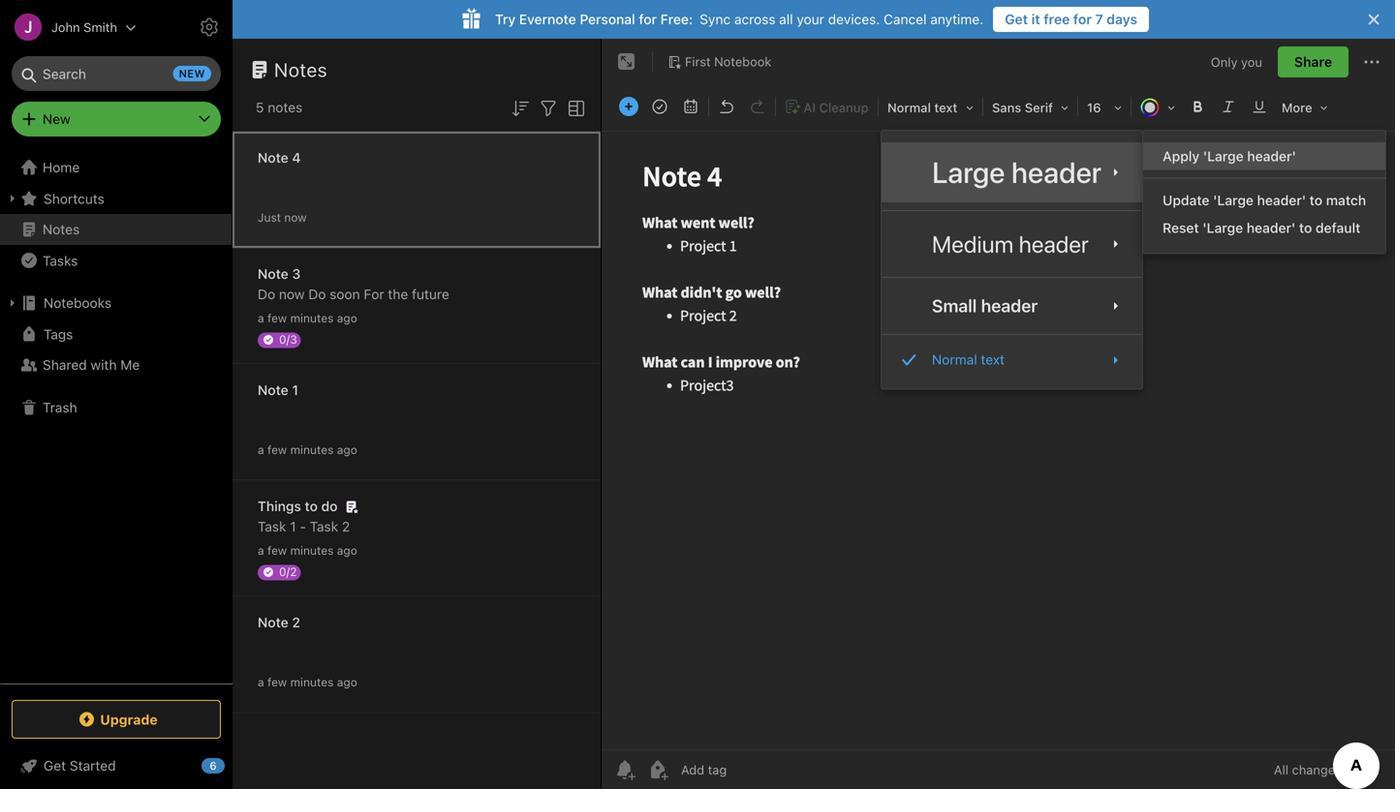 Task type: describe. For each thing, give the bounding box(es) containing it.
Font family field
[[985, 93, 1075, 121]]

Font color field
[[1134, 93, 1182, 121]]

smith
[[83, 20, 117, 34]]

all
[[1274, 763, 1289, 778]]

reset 'large header' to default link
[[1143, 214, 1386, 242]]

evernote
[[519, 11, 576, 27]]

devices.
[[828, 11, 880, 27]]

add a reminder image
[[613, 759, 637, 782]]

note 1
[[258, 382, 298, 398]]

free:
[[660, 11, 693, 27]]

header' inside menu item
[[1247, 148, 1296, 164]]

get it free for 7 days
[[1005, 11, 1137, 27]]

note for note 1
[[258, 382, 288, 398]]

calendar event image
[[677, 93, 704, 120]]

More actions field
[[1360, 47, 1384, 78]]

medium header
[[932, 231, 1089, 258]]

[object Object] field
[[882, 343, 1142, 377]]

for
[[364, 286, 384, 302]]

reset 'large header' to default
[[1163, 220, 1361, 236]]

default
[[1316, 220, 1361, 236]]

the
[[388, 286, 408, 302]]

View options field
[[560, 95, 588, 120]]

1 vertical spatial normal
[[932, 352, 977, 368]]

header for small header
[[981, 296, 1038, 317]]

anytime.
[[930, 11, 984, 27]]

0 vertical spatial 2
[[342, 519, 350, 535]]

add filters image
[[537, 97, 560, 120]]

0 vertical spatial now
[[284, 211, 307, 224]]

across
[[734, 11, 776, 27]]

get for get started
[[44, 758, 66, 774]]

small header
[[932, 296, 1038, 317]]

Add filters field
[[537, 95, 560, 120]]

trash
[[43, 400, 77, 416]]

2 a from the top
[[258, 443, 264, 457]]

undo image
[[713, 93, 740, 120]]

large header menu item
[[882, 142, 1142, 203]]

update
[[1163, 192, 1210, 208]]

5
[[256, 99, 264, 115]]

just now
[[258, 211, 307, 224]]

1 vertical spatial notes
[[43, 221, 80, 237]]

note 3 do now do soon for the future
[[258, 266, 449, 302]]

first
[[685, 54, 711, 69]]

first notebook
[[685, 54, 772, 69]]

note 4
[[258, 150, 301, 166]]

home
[[43, 159, 80, 175]]

all changes saved
[[1274, 763, 1380, 778]]

1 minutes from the top
[[290, 311, 334, 325]]

1 task from the left
[[258, 519, 286, 535]]

normal text inside the note window element
[[887, 100, 958, 115]]

small
[[932, 296, 977, 317]]

3
[[292, 266, 301, 282]]

dropdown list menu containing large header
[[882, 142, 1142, 377]]

things
[[258, 498, 301, 514]]

sans serif
[[992, 100, 1053, 115]]

header for medium header
[[1019, 231, 1089, 258]]

small header link
[[882, 286, 1142, 327]]

[object Object] field
[[882, 142, 1142, 203]]

-
[[300, 519, 306, 535]]

home link
[[0, 152, 233, 183]]

upgrade button
[[12, 700, 221, 739]]

1 vertical spatial normal text
[[932, 352, 1005, 368]]

0/3
[[279, 333, 297, 346]]

notebooks
[[44, 295, 112, 311]]

with
[[91, 357, 117, 373]]

Insert field
[[614, 93, 643, 120]]

6
[[210, 760, 217, 773]]

notes
[[268, 99, 303, 115]]

1 vertical spatial 2
[[292, 615, 300, 631]]

3 a few minutes ago from the top
[[258, 544, 357, 558]]

apply 'large header' link
[[1143, 142, 1386, 170]]

tasks button
[[0, 245, 232, 276]]

more actions image
[[1360, 50, 1384, 74]]

get it free for 7 days button
[[993, 7, 1149, 32]]

tags
[[44, 326, 73, 342]]

Font size field
[[1080, 93, 1129, 121]]

normal text link
[[882, 343, 1142, 377]]

4 a few minutes ago from the top
[[258, 676, 357, 689]]

try
[[495, 11, 516, 27]]

large
[[932, 155, 1005, 189]]

1 for note
[[292, 382, 298, 398]]

shortcuts
[[44, 191, 104, 207]]

share button
[[1278, 47, 1349, 78]]

tags button
[[0, 319, 232, 350]]

update 'large header' to match
[[1163, 192, 1366, 208]]

2 minutes from the top
[[290, 443, 334, 457]]

only
[[1211, 54, 1238, 69]]

2 do from the left
[[308, 286, 326, 302]]

all
[[779, 11, 793, 27]]

1 horizontal spatial text
[[981, 352, 1005, 368]]

add tag image
[[646, 759, 669, 782]]

note 2
[[258, 615, 300, 631]]

shared with me
[[43, 357, 140, 373]]

4 a from the top
[[258, 676, 264, 689]]

task 1 - task 2
[[258, 519, 350, 535]]

Search text field
[[25, 56, 207, 91]]

16
[[1087, 100, 1101, 115]]

'large for apply
[[1203, 148, 1244, 164]]

new button
[[12, 102, 221, 137]]

expand notebooks image
[[5, 296, 20, 311]]

1 a from the top
[[258, 311, 264, 325]]

2 few from the top
[[267, 443, 287, 457]]

your
[[797, 11, 824, 27]]

reset
[[1163, 220, 1199, 236]]



Task type: locate. For each thing, give the bounding box(es) containing it.
2 a few minutes ago from the top
[[258, 443, 357, 457]]

4 minutes from the top
[[290, 676, 334, 689]]

'large for update
[[1213, 192, 1254, 208]]

to
[[1310, 192, 1323, 208], [1299, 220, 1312, 236], [305, 498, 318, 514]]

expand note image
[[615, 50, 638, 74]]

a few minutes ago down task 1 - task 2
[[258, 544, 357, 558]]

click to collapse image
[[225, 754, 240, 777]]

normal inside the note window element
[[887, 100, 931, 115]]

1 down 0/3
[[292, 382, 298, 398]]

note for note 3 do now do soon for the future
[[258, 266, 288, 282]]

0 vertical spatial header'
[[1247, 148, 1296, 164]]

minutes
[[290, 311, 334, 325], [290, 443, 334, 457], [290, 544, 334, 558], [290, 676, 334, 689]]

Account field
[[0, 8, 137, 47]]

few up things
[[267, 443, 287, 457]]

'large inside reset 'large header' to default link
[[1203, 220, 1243, 236]]

Help and Learning task checklist field
[[0, 751, 233, 782]]

header up normal text link
[[981, 296, 1038, 317]]

0 horizontal spatial task
[[258, 519, 286, 535]]

dropdown list menu containing apply 'large header'
[[1143, 142, 1386, 242]]

now right the just on the left of page
[[284, 211, 307, 224]]

header' for default
[[1247, 220, 1296, 236]]

shared
[[43, 357, 87, 373]]

soon
[[330, 286, 360, 302]]

2 [object object] field from the top
[[882, 286, 1142, 327]]

a few minutes ago up 0/3
[[258, 311, 357, 325]]

0 vertical spatial header
[[1011, 155, 1102, 189]]

1 horizontal spatial normal
[[932, 352, 977, 368]]

1 horizontal spatial do
[[308, 286, 326, 302]]

a up note 1
[[258, 311, 264, 325]]

Add tag field
[[679, 762, 825, 778]]

normal down the cancel
[[887, 100, 931, 115]]

a few minutes ago down note 2 at the left bottom of the page
[[258, 676, 357, 689]]

0 horizontal spatial dropdown list menu
[[882, 142, 1142, 377]]

do
[[258, 286, 275, 302], [308, 286, 326, 302]]

large header link
[[882, 142, 1142, 203]]

get inside button
[[1005, 11, 1028, 27]]

apply 'large header'
[[1163, 148, 1296, 164]]

get left it
[[1005, 11, 1028, 27]]

0 horizontal spatial for
[[639, 11, 657, 27]]

1 vertical spatial [object object] field
[[882, 286, 1142, 327]]

0 vertical spatial normal text
[[887, 100, 958, 115]]

first notebook button
[[661, 48, 778, 76]]

started
[[70, 758, 116, 774]]

now down 3 in the left top of the page
[[279, 286, 305, 302]]

cancel
[[884, 11, 927, 27]]

dropdown list menu
[[882, 142, 1142, 377], [1143, 142, 1386, 242]]

3 note from the top
[[258, 382, 288, 398]]

apply
[[1163, 148, 1200, 164]]

a down things
[[258, 544, 264, 558]]

'large right reset
[[1203, 220, 1243, 236]]

1 for from the left
[[639, 11, 657, 27]]

note left 3 in the left top of the page
[[258, 266, 288, 282]]

task
[[258, 519, 286, 535], [310, 519, 338, 535]]

'large
[[1203, 148, 1244, 164], [1213, 192, 1254, 208], [1203, 220, 1243, 236]]

1 horizontal spatial get
[[1005, 11, 1028, 27]]

try evernote personal for free: sync across all your devices. cancel anytime.
[[495, 11, 984, 27]]

header' up reset 'large header' to default link
[[1257, 192, 1306, 208]]

notes up tasks
[[43, 221, 80, 237]]

1 vertical spatial header
[[1019, 231, 1089, 258]]

shortcuts button
[[0, 183, 232, 214]]

sync
[[700, 11, 731, 27]]

header
[[1011, 155, 1102, 189], [1019, 231, 1089, 258], [981, 296, 1038, 317]]

minutes down task 1 - task 2
[[290, 544, 334, 558]]

4 note from the top
[[258, 615, 288, 631]]

0/2
[[279, 565, 297, 579]]

header down the serif
[[1011, 155, 1102, 189]]

minutes up 0/3
[[290, 311, 334, 325]]

1 vertical spatial header'
[[1257, 192, 1306, 208]]

a few minutes ago up the things to do
[[258, 443, 357, 457]]

few up 0/2
[[267, 544, 287, 558]]

for left the 7
[[1073, 11, 1092, 27]]

now inside note 3 do now do soon for the future
[[279, 286, 305, 302]]

notebooks link
[[0, 288, 232, 319]]

a down note 2 at the left bottom of the page
[[258, 676, 264, 689]]

task down do
[[310, 519, 338, 535]]

'large up reset 'large header' to default
[[1213, 192, 1254, 208]]

just
[[258, 211, 281, 224]]

[object Object] field
[[882, 219, 1142, 270], [882, 286, 1142, 327]]

to for default
[[1299, 220, 1312, 236]]

note down 0/3
[[258, 382, 288, 398]]

header' down update 'large header' to match link
[[1247, 220, 1296, 236]]

note for note 4
[[258, 150, 288, 166]]

1 horizontal spatial notes
[[274, 58, 328, 81]]

'large for reset
[[1203, 220, 1243, 236]]

get inside help and learning task checklist 'field'
[[44, 758, 66, 774]]

normal text
[[887, 100, 958, 115], [932, 352, 1005, 368]]

1 [object object] field from the top
[[882, 219, 1142, 270]]

get
[[1005, 11, 1028, 27], [44, 758, 66, 774]]

to inside reset 'large header' to default link
[[1299, 220, 1312, 236]]

free
[[1044, 11, 1070, 27]]

tasks
[[43, 253, 78, 269]]

1 horizontal spatial task
[[310, 519, 338, 535]]

changes
[[1292, 763, 1342, 778]]

to left do
[[305, 498, 318, 514]]

3 a from the top
[[258, 544, 264, 558]]

0 vertical spatial get
[[1005, 11, 1028, 27]]

for left "free:" at the left of page
[[639, 11, 657, 27]]

header inside menu item
[[1011, 155, 1102, 189]]

1 do from the left
[[258, 286, 275, 302]]

apply 'large header' menu item
[[1143, 142, 1386, 170]]

2 right -
[[342, 519, 350, 535]]

[object object] field up small header link in the top right of the page
[[882, 219, 1142, 270]]

text left sans
[[934, 100, 958, 115]]

you
[[1241, 54, 1262, 69]]

1 for task
[[290, 519, 296, 535]]

note inside note 3 do now do soon for the future
[[258, 266, 288, 282]]

medium
[[932, 231, 1014, 258]]

normal text up large
[[887, 100, 958, 115]]

0 vertical spatial [object object] field
[[882, 219, 1142, 270]]

normal
[[887, 100, 931, 115], [932, 352, 977, 368]]

sans
[[992, 100, 1021, 115]]

more
[[1282, 100, 1312, 115]]

new search field
[[25, 56, 211, 91]]

trash link
[[0, 392, 232, 423]]

1 vertical spatial 'large
[[1213, 192, 1254, 208]]

More field
[[1275, 93, 1335, 121]]

me
[[120, 357, 140, 373]]

tree containing home
[[0, 152, 233, 683]]

0 horizontal spatial do
[[258, 286, 275, 302]]

2 for from the left
[[1073, 11, 1092, 27]]

Heading level field
[[881, 93, 981, 121]]

few down note 2 at the left bottom of the page
[[267, 676, 287, 689]]

'large inside apply 'large header' link
[[1203, 148, 1244, 164]]

header'
[[1247, 148, 1296, 164], [1257, 192, 1306, 208], [1247, 220, 1296, 236]]

to left match
[[1310, 192, 1323, 208]]

do left soon on the top left
[[308, 286, 326, 302]]

normal text down small at the right of the page
[[932, 352, 1005, 368]]

john smith
[[51, 20, 117, 34]]

future
[[412, 286, 449, 302]]

2 task from the left
[[310, 519, 338, 535]]

0 horizontal spatial text
[[934, 100, 958, 115]]

3 ago from the top
[[337, 544, 357, 558]]

task down things
[[258, 519, 286, 535]]

1 vertical spatial text
[[981, 352, 1005, 368]]

notes up notes
[[274, 58, 328, 81]]

header' up update 'large header' to match
[[1247, 148, 1296, 164]]

0 vertical spatial text
[[934, 100, 958, 115]]

to left default
[[1299, 220, 1312, 236]]

underline image
[[1246, 93, 1273, 120]]

tree
[[0, 152, 233, 683]]

a up things
[[258, 443, 264, 457]]

1 horizontal spatial for
[[1073, 11, 1092, 27]]

0 vertical spatial to
[[1310, 192, 1323, 208]]

3 few from the top
[[267, 544, 287, 558]]

update 'large header' to match link
[[1143, 187, 1386, 214]]

get started
[[44, 758, 116, 774]]

2 ago from the top
[[337, 443, 357, 457]]

it
[[1032, 11, 1040, 27]]

0 vertical spatial 'large
[[1203, 148, 1244, 164]]

[object object] field containing small header
[[882, 286, 1142, 327]]

1 a few minutes ago from the top
[[258, 311, 357, 325]]

for for free:
[[639, 11, 657, 27]]

1 horizontal spatial 2
[[342, 519, 350, 535]]

0 horizontal spatial 2
[[292, 615, 300, 631]]

1 vertical spatial to
[[1299, 220, 1312, 236]]

note down 0/2
[[258, 615, 288, 631]]

text down small header on the right top of the page
[[981, 352, 1005, 368]]

0 vertical spatial 1
[[292, 382, 298, 398]]

things to do
[[258, 498, 338, 514]]

to inside update 'large header' to match link
[[1310, 192, 1323, 208]]

ago
[[337, 311, 357, 325], [337, 443, 357, 457], [337, 544, 357, 558], [337, 676, 357, 689]]

john
[[51, 20, 80, 34]]

get left started
[[44, 758, 66, 774]]

text inside the note window element
[[934, 100, 958, 115]]

header' for match
[[1257, 192, 1306, 208]]

personal
[[580, 11, 635, 27]]

1 vertical spatial now
[[279, 286, 305, 302]]

do
[[321, 498, 338, 514]]

upgrade
[[100, 712, 158, 728]]

note left 4
[[258, 150, 288, 166]]

notes
[[274, 58, 328, 81], [43, 221, 80, 237]]

4 few from the top
[[267, 676, 287, 689]]

match
[[1326, 192, 1366, 208]]

medium header link
[[882, 219, 1142, 270]]

2 vertical spatial header
[[981, 296, 1038, 317]]

a few minutes ago
[[258, 311, 357, 325], [258, 443, 357, 457], [258, 544, 357, 558], [258, 676, 357, 689]]

[object object] field containing medium header
[[882, 219, 1142, 270]]

[object object] field up normal text link
[[882, 286, 1142, 327]]

1 vertical spatial get
[[44, 758, 66, 774]]

2 vertical spatial 'large
[[1203, 220, 1243, 236]]

text
[[934, 100, 958, 115], [981, 352, 1005, 368]]

0 horizontal spatial get
[[44, 758, 66, 774]]

normal down small at the right of the page
[[932, 352, 977, 368]]

4 ago from the top
[[337, 676, 357, 689]]

large header
[[932, 155, 1102, 189]]

0 horizontal spatial normal
[[887, 100, 931, 115]]

0 vertical spatial notes
[[274, 58, 328, 81]]

3 minutes from the top
[[290, 544, 334, 558]]

italic image
[[1215, 93, 1242, 120]]

note for note 2
[[258, 615, 288, 631]]

few
[[267, 311, 287, 325], [267, 443, 287, 457], [267, 544, 287, 558], [267, 676, 287, 689]]

few up 0/3
[[267, 311, 287, 325]]

minutes up the things to do
[[290, 443, 334, 457]]

note
[[258, 150, 288, 166], [258, 266, 288, 282], [258, 382, 288, 398], [258, 615, 288, 631]]

2 down 0/2
[[292, 615, 300, 631]]

saved
[[1345, 763, 1380, 778]]

header for large header
[[1011, 155, 1102, 189]]

1 dropdown list menu from the left
[[882, 142, 1142, 377]]

2 vertical spatial header'
[[1247, 220, 1296, 236]]

note window element
[[602, 39, 1395, 790]]

1 left -
[[290, 519, 296, 535]]

1
[[292, 382, 298, 398], [290, 519, 296, 535]]

'large right apply
[[1203, 148, 1244, 164]]

1 horizontal spatial dropdown list menu
[[1143, 142, 1386, 242]]

get for get it free for 7 days
[[1005, 11, 1028, 27]]

do down the just on the left of page
[[258, 286, 275, 302]]

Sort options field
[[509, 95, 532, 120]]

days
[[1107, 11, 1137, 27]]

task image
[[646, 93, 673, 120]]

settings image
[[198, 16, 221, 39]]

'large inside update 'large header' to match link
[[1213, 192, 1254, 208]]

1 few from the top
[[267, 311, 287, 325]]

serif
[[1025, 100, 1053, 115]]

2 note from the top
[[258, 266, 288, 282]]

1 ago from the top
[[337, 311, 357, 325]]

bold image
[[1184, 93, 1211, 120]]

header up small header link in the top right of the page
[[1019, 231, 1089, 258]]

1 note from the top
[[258, 150, 288, 166]]

for for 7
[[1073, 11, 1092, 27]]

new
[[179, 67, 205, 80]]

0 horizontal spatial notes
[[43, 221, 80, 237]]

shared with me link
[[0, 350, 232, 381]]

notebook
[[714, 54, 772, 69]]

notes link
[[0, 214, 232, 245]]

7
[[1095, 11, 1103, 27]]

share
[[1294, 54, 1332, 70]]

Note Editor text field
[[602, 132, 1395, 750]]

0 vertical spatial normal
[[887, 100, 931, 115]]

only you
[[1211, 54, 1262, 69]]

to for match
[[1310, 192, 1323, 208]]

2 dropdown list menu from the left
[[1143, 142, 1386, 242]]

2 vertical spatial to
[[305, 498, 318, 514]]

1 vertical spatial 1
[[290, 519, 296, 535]]

minutes down note 2 at the left bottom of the page
[[290, 676, 334, 689]]

for inside get it free for 7 days button
[[1073, 11, 1092, 27]]



Task type: vqa. For each thing, say whether or not it's contained in the screenshot.
christina inside First Notebook row
no



